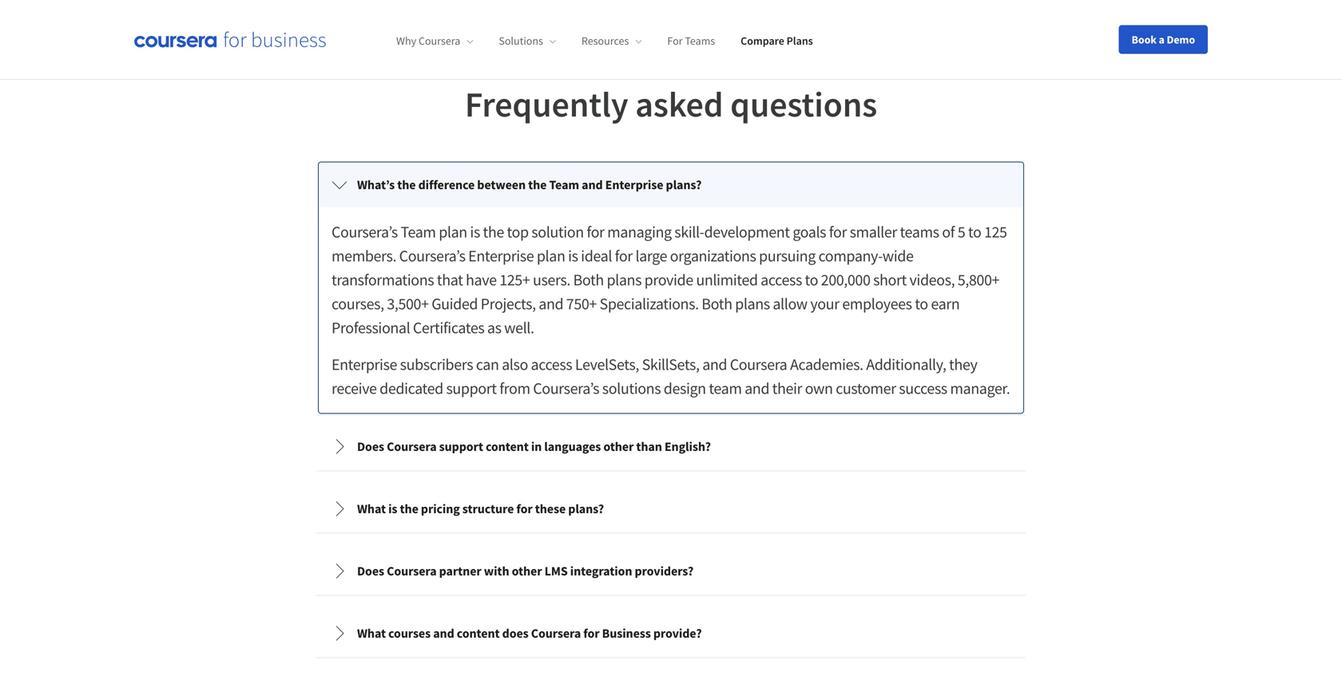 Task type: describe. For each thing, give the bounding box(es) containing it.
does coursera support content in languages other than english? button
[[319, 425, 1024, 470]]

structure
[[463, 502, 514, 518]]

1 vertical spatial both
[[702, 294, 733, 314]]

enterprise inside enterprise subscribers can also access levelsets, skillsets, and coursera academies. additionally, they receive dedicated support from coursera's solutions design team and their own customer success manager.
[[332, 355, 397, 375]]

top
[[507, 222, 529, 242]]

levelsets,
[[575, 355, 639, 375]]

does coursera partner with other lms integration providers? button
[[319, 550, 1024, 594]]

what for what courses and content does coursera for business provide?
[[357, 626, 386, 642]]

coursera's team plan is the top solution for managing skill-development goals for smaller teams of 5 to 125 members. coursera's enterprise plan is ideal for large organizations pursuing company-wide transformations that have 125+ users. both plans provide unlimited access to 200,000 short videos, 5,800+ courses, 3,500+ guided projects, and 750+ specializations. both plans allow your employees to earn professional certificates as well.
[[332, 222, 1008, 338]]

managing
[[608, 222, 672, 242]]

book
[[1132, 32, 1157, 47]]

dedicated
[[380, 379, 443, 399]]

and left their
[[745, 379, 770, 399]]

for
[[668, 34, 683, 48]]

and inside coursera's team plan is the top solution for managing skill-development goals for smaller teams of 5 to 125 members. coursera's enterprise plan is ideal for large organizations pursuing company-wide transformations that have 125+ users. both plans provide unlimited access to 200,000 short videos, 5,800+ courses, 3,500+ guided projects, and 750+ specializations. both plans allow your employees to earn professional certificates as well.
[[539, 294, 564, 314]]

professional
[[332, 318, 410, 338]]

frequently
[[465, 82, 629, 126]]

0 vertical spatial is
[[470, 222, 480, 242]]

solutions
[[602, 379, 661, 399]]

projects,
[[481, 294, 536, 314]]

employees
[[843, 294, 912, 314]]

provide?
[[654, 626, 702, 642]]

languages
[[545, 439, 601, 455]]

a
[[1159, 32, 1165, 47]]

organizations
[[670, 246, 756, 266]]

english?
[[665, 439, 711, 455]]

provide
[[645, 270, 694, 290]]

compare
[[741, 34, 785, 48]]

from
[[500, 379, 530, 399]]

members.
[[332, 246, 396, 266]]

that
[[437, 270, 463, 290]]

0 vertical spatial plans
[[607, 270, 642, 290]]

what's
[[357, 177, 395, 193]]

manager.
[[951, 379, 1011, 399]]

750+
[[566, 294, 597, 314]]

does coursera partner with other lms integration providers?
[[357, 564, 694, 580]]

0 vertical spatial both
[[573, 270, 604, 290]]

for left these
[[517, 502, 533, 518]]

for up company-
[[829, 222, 847, 242]]

courses,
[[332, 294, 384, 314]]

team
[[709, 379, 742, 399]]

enterprise subscribers can also access levelsets, skillsets, and coursera academies. additionally, they receive dedicated support from coursera's solutions design team and their own customer success manager.
[[332, 355, 1011, 399]]

what courses and content does coursera for business provide?
[[357, 626, 702, 642]]

demo
[[1167, 32, 1196, 47]]

compare plans
[[741, 34, 813, 48]]

they
[[949, 355, 978, 375]]

team inside dropdown button
[[549, 177, 579, 193]]

is inside dropdown button
[[389, 502, 398, 518]]

earn
[[931, 294, 960, 314]]

well.
[[504, 318, 534, 338]]

5,800+
[[958, 270, 1000, 290]]

other inside does coursera support content in languages other than english? dropdown button
[[604, 439, 634, 455]]

why coursera link
[[396, 34, 473, 48]]

1 vertical spatial to
[[805, 270, 818, 290]]

pricing
[[421, 502, 460, 518]]

customer
[[836, 379, 896, 399]]

of
[[942, 222, 955, 242]]

additionally,
[[867, 355, 947, 375]]

book a demo
[[1132, 32, 1196, 47]]

own
[[805, 379, 833, 399]]

access inside enterprise subscribers can also access levelsets, skillsets, and coursera academies. additionally, they receive dedicated support from coursera's solutions design team and their own customer success manager.
[[531, 355, 572, 375]]

unlimited
[[696, 270, 758, 290]]

125
[[985, 222, 1008, 242]]

and inside dropdown button
[[433, 626, 454, 642]]

development
[[705, 222, 790, 242]]

specializations.
[[600, 294, 699, 314]]

200,000
[[821, 270, 871, 290]]

plans
[[787, 34, 813, 48]]

0 horizontal spatial plan
[[439, 222, 467, 242]]

content for and
[[457, 626, 500, 642]]

guided
[[432, 294, 478, 314]]

does for does coursera partner with other lms integration providers?
[[357, 564, 384, 580]]

goals
[[793, 222, 827, 242]]

with
[[484, 564, 510, 580]]

does for does coursera support content in languages other than english?
[[357, 439, 384, 455]]

transformations
[[332, 270, 434, 290]]

for left business
[[584, 626, 600, 642]]

for up ideal
[[587, 222, 605, 242]]

enterprise inside dropdown button
[[606, 177, 664, 193]]

courses
[[389, 626, 431, 642]]

large
[[636, 246, 667, 266]]

lms
[[545, 564, 568, 580]]

their
[[773, 379, 802, 399]]

receive
[[332, 379, 377, 399]]

the right what's
[[397, 177, 416, 193]]

why
[[396, 34, 417, 48]]

frequently asked questions
[[465, 82, 878, 126]]

2 vertical spatial to
[[915, 294, 929, 314]]

access inside coursera's team plan is the top solution for managing skill-development goals for smaller teams of 5 to 125 members. coursera's enterprise plan is ideal for large organizations pursuing company-wide transformations that have 125+ users. both plans provide unlimited access to 200,000 short videos, 5,800+ courses, 3,500+ guided projects, and 750+ specializations. both plans allow your employees to earn professional certificates as well.
[[761, 270, 802, 290]]

integration
[[570, 564, 632, 580]]

what for what is the pricing structure for these plans?
[[357, 502, 386, 518]]

what is the pricing structure for these plans? button
[[319, 487, 1024, 532]]

for teams
[[668, 34, 715, 48]]

allow
[[773, 294, 808, 314]]

3,500+
[[387, 294, 429, 314]]

certificates
[[413, 318, 485, 338]]



Task type: locate. For each thing, give the bounding box(es) containing it.
is left ideal
[[568, 246, 578, 266]]

team up solution
[[549, 177, 579, 193]]

compare plans link
[[741, 34, 813, 48]]

1 horizontal spatial enterprise
[[468, 246, 534, 266]]

and inside dropdown button
[[582, 177, 603, 193]]

coursera
[[419, 34, 461, 48], [730, 355, 788, 375], [387, 439, 437, 455], [387, 564, 437, 580], [531, 626, 581, 642]]

for
[[587, 222, 605, 242], [829, 222, 847, 242], [615, 246, 633, 266], [517, 502, 533, 518], [584, 626, 600, 642]]

support inside dropdown button
[[439, 439, 483, 455]]

0 vertical spatial what
[[357, 502, 386, 518]]

both
[[573, 270, 604, 290], [702, 294, 733, 314]]

and
[[582, 177, 603, 193], [539, 294, 564, 314], [703, 355, 727, 375], [745, 379, 770, 399], [433, 626, 454, 642]]

2 vertical spatial coursera's
[[533, 379, 600, 399]]

does coursera support content in languages other than english?
[[357, 439, 711, 455]]

what left pricing on the bottom left of the page
[[357, 502, 386, 518]]

does
[[502, 626, 529, 642]]

to left the earn on the right top
[[915, 294, 929, 314]]

teams
[[900, 222, 940, 242]]

the inside coursera's team plan is the top solution for managing skill-development goals for smaller teams of 5 to 125 members. coursera's enterprise plan is ideal for large organizations pursuing company-wide transformations that have 125+ users. both plans provide unlimited access to 200,000 short videos, 5,800+ courses, 3,500+ guided projects, and 750+ specializations. both plans allow your employees to earn professional certificates as well.
[[483, 222, 504, 242]]

and up solution
[[582, 177, 603, 193]]

to
[[969, 222, 982, 242], [805, 270, 818, 290], [915, 294, 929, 314]]

plans? inside dropdown button
[[568, 502, 604, 518]]

to right 5
[[969, 222, 982, 242]]

does
[[357, 439, 384, 455], [357, 564, 384, 580]]

the left pricing on the bottom left of the page
[[400, 502, 419, 518]]

subscribers
[[400, 355, 473, 375]]

1 horizontal spatial other
[[604, 439, 634, 455]]

support down can
[[446, 379, 497, 399]]

1 vertical spatial team
[[401, 222, 436, 242]]

0 horizontal spatial plans
[[607, 270, 642, 290]]

1 vertical spatial coursera's
[[399, 246, 466, 266]]

other
[[604, 439, 634, 455], [512, 564, 542, 580]]

support up 'what is the pricing structure for these plans?'
[[439, 439, 483, 455]]

0 vertical spatial to
[[969, 222, 982, 242]]

is
[[470, 222, 480, 242], [568, 246, 578, 266], [389, 502, 398, 518]]

coursera for does coursera support content in languages other than english?
[[387, 439, 437, 455]]

1 horizontal spatial plans
[[735, 294, 770, 314]]

0 horizontal spatial plans?
[[568, 502, 604, 518]]

what's the difference between the team and enterprise plans?
[[357, 177, 702, 193]]

coursera's down levelsets,
[[533, 379, 600, 399]]

125+
[[500, 270, 530, 290]]

the right 'between' on the top
[[528, 177, 547, 193]]

between
[[477, 177, 526, 193]]

support inside enterprise subscribers can also access levelsets, skillsets, and coursera academies. additionally, they receive dedicated support from coursera's solutions design team and their own customer success manager.
[[446, 379, 497, 399]]

than
[[636, 439, 662, 455]]

0 vertical spatial content
[[486, 439, 529, 455]]

difference
[[418, 177, 475, 193]]

solutions
[[499, 34, 543, 48]]

0 vertical spatial coursera's
[[332, 222, 398, 242]]

5
[[958, 222, 966, 242]]

for teams link
[[668, 34, 715, 48]]

plans? up skill-
[[666, 177, 702, 193]]

book a demo button
[[1119, 25, 1208, 54]]

0 vertical spatial other
[[604, 439, 634, 455]]

1 horizontal spatial both
[[702, 294, 733, 314]]

1 vertical spatial is
[[568, 246, 578, 266]]

1 horizontal spatial to
[[915, 294, 929, 314]]

enterprise up receive
[[332, 355, 397, 375]]

business
[[602, 626, 651, 642]]

pursuing
[[759, 246, 816, 266]]

teams
[[685, 34, 715, 48]]

solutions link
[[499, 34, 556, 48]]

enterprise
[[606, 177, 664, 193], [468, 246, 534, 266], [332, 355, 397, 375]]

questions
[[731, 82, 878, 126]]

coursera up their
[[730, 355, 788, 375]]

and down users.
[[539, 294, 564, 314]]

1 vertical spatial support
[[439, 439, 483, 455]]

ideal
[[581, 246, 612, 266]]

1 what from the top
[[357, 502, 386, 518]]

what's the difference between the team and enterprise plans? button
[[319, 163, 1024, 207]]

enterprise up managing at top
[[606, 177, 664, 193]]

0 horizontal spatial other
[[512, 564, 542, 580]]

2 horizontal spatial coursera's
[[533, 379, 600, 399]]

plans down unlimited
[[735, 294, 770, 314]]

coursera inside enterprise subscribers can also access levelsets, skillsets, and coursera academies. additionally, they receive dedicated support from coursera's solutions design team and their own customer success manager.
[[730, 355, 788, 375]]

1 vertical spatial what
[[357, 626, 386, 642]]

as
[[487, 318, 502, 338]]

in
[[531, 439, 542, 455]]

0 vertical spatial support
[[446, 379, 497, 399]]

plans
[[607, 270, 642, 290], [735, 294, 770, 314]]

2 does from the top
[[357, 564, 384, 580]]

1 vertical spatial content
[[457, 626, 500, 642]]

0 horizontal spatial enterprise
[[332, 355, 397, 375]]

the inside dropdown button
[[400, 502, 419, 518]]

these
[[535, 502, 566, 518]]

also
[[502, 355, 528, 375]]

providers?
[[635, 564, 694, 580]]

what is the pricing structure for these plans?
[[357, 502, 604, 518]]

1 horizontal spatial team
[[549, 177, 579, 193]]

plans? right these
[[568, 502, 604, 518]]

0 horizontal spatial both
[[573, 270, 604, 290]]

access right also
[[531, 355, 572, 375]]

coursera for why coursera
[[419, 34, 461, 48]]

0 horizontal spatial coursera's
[[332, 222, 398, 242]]

access down pursuing
[[761, 270, 802, 290]]

content
[[486, 439, 529, 455], [457, 626, 500, 642]]

coursera's up members.
[[332, 222, 398, 242]]

2 vertical spatial enterprise
[[332, 355, 397, 375]]

enterprise inside coursera's team plan is the top solution for managing skill-development goals for smaller teams of 5 to 125 members. coursera's enterprise plan is ideal for large organizations pursuing company-wide transformations that have 125+ users. both plans provide unlimited access to 200,000 short videos, 5,800+ courses, 3,500+ guided projects, and 750+ specializations. both plans allow your employees to earn professional certificates as well.
[[468, 246, 534, 266]]

2 horizontal spatial to
[[969, 222, 982, 242]]

coursera down dedicated
[[387, 439, 437, 455]]

other left than
[[604, 439, 634, 455]]

1 horizontal spatial coursera's
[[399, 246, 466, 266]]

coursera's inside enterprise subscribers can also access levelsets, skillsets, and coursera academies. additionally, they receive dedicated support from coursera's solutions design team and their own customer success manager.
[[533, 379, 600, 399]]

coursera for does coursera partner with other lms integration providers?
[[387, 564, 437, 580]]

coursera's up that
[[399, 246, 466, 266]]

coursera right does in the left bottom of the page
[[531, 626, 581, 642]]

the left top
[[483, 222, 504, 242]]

coursera left partner
[[387, 564, 437, 580]]

what
[[357, 502, 386, 518], [357, 626, 386, 642]]

is left top
[[470, 222, 480, 242]]

2 vertical spatial is
[[389, 502, 398, 518]]

academies.
[[790, 355, 864, 375]]

partner
[[439, 564, 482, 580]]

videos,
[[910, 270, 955, 290]]

design
[[664, 379, 706, 399]]

your
[[811, 294, 840, 314]]

content for support
[[486, 439, 529, 455]]

2 what from the top
[[357, 626, 386, 642]]

and right courses
[[433, 626, 454, 642]]

for right ideal
[[615, 246, 633, 266]]

0 vertical spatial access
[[761, 270, 802, 290]]

skillsets,
[[642, 355, 700, 375]]

plans up specializations.
[[607, 270, 642, 290]]

resources link
[[582, 34, 642, 48]]

content left does in the left bottom of the page
[[457, 626, 500, 642]]

both down unlimited
[[702, 294, 733, 314]]

0 vertical spatial team
[[549, 177, 579, 193]]

1 horizontal spatial plans?
[[666, 177, 702, 193]]

other left lms on the bottom left of page
[[512, 564, 542, 580]]

wide
[[883, 246, 914, 266]]

plans?
[[666, 177, 702, 193], [568, 502, 604, 518]]

1 horizontal spatial plan
[[537, 246, 565, 266]]

1 vertical spatial other
[[512, 564, 542, 580]]

the
[[397, 177, 416, 193], [528, 177, 547, 193], [483, 222, 504, 242], [400, 502, 419, 518]]

0 horizontal spatial is
[[389, 502, 398, 518]]

1 horizontal spatial is
[[470, 222, 480, 242]]

0 vertical spatial does
[[357, 439, 384, 455]]

2 horizontal spatial is
[[568, 246, 578, 266]]

and up team
[[703, 355, 727, 375]]

0 vertical spatial enterprise
[[606, 177, 664, 193]]

team inside coursera's team plan is the top solution for managing skill-development goals for smaller teams of 5 to 125 members. coursera's enterprise plan is ideal for large organizations pursuing company-wide transformations that have 125+ users. both plans provide unlimited access to 200,000 short videos, 5,800+ courses, 3,500+ guided projects, and 750+ specializations. both plans allow your employees to earn professional certificates as well.
[[401, 222, 436, 242]]

short
[[874, 270, 907, 290]]

1 vertical spatial access
[[531, 355, 572, 375]]

1 horizontal spatial access
[[761, 270, 802, 290]]

1 vertical spatial plans
[[735, 294, 770, 314]]

to up your at the right top of the page
[[805, 270, 818, 290]]

1 does from the top
[[357, 439, 384, 455]]

plan up users.
[[537, 246, 565, 266]]

coursera's
[[332, 222, 398, 242], [399, 246, 466, 266], [533, 379, 600, 399]]

support
[[446, 379, 497, 399], [439, 439, 483, 455]]

what courses and content does coursera for business provide? button
[[319, 612, 1024, 657]]

why coursera
[[396, 34, 461, 48]]

0 vertical spatial plan
[[439, 222, 467, 242]]

enterprise up 125+
[[468, 246, 534, 266]]

plan down difference
[[439, 222, 467, 242]]

coursera right why
[[419, 34, 461, 48]]

1 vertical spatial plan
[[537, 246, 565, 266]]

coursera for business image
[[134, 31, 326, 48]]

both up "750+"
[[573, 270, 604, 290]]

plans? inside dropdown button
[[666, 177, 702, 193]]

is left pricing on the bottom left of the page
[[389, 502, 398, 518]]

0 vertical spatial plans?
[[666, 177, 702, 193]]

asked
[[636, 82, 724, 126]]

0 horizontal spatial access
[[531, 355, 572, 375]]

0 horizontal spatial to
[[805, 270, 818, 290]]

0 horizontal spatial team
[[401, 222, 436, 242]]

other inside does coursera partner with other lms integration providers? dropdown button
[[512, 564, 542, 580]]

smaller
[[850, 222, 897, 242]]

1 vertical spatial enterprise
[[468, 246, 534, 266]]

solution
[[532, 222, 584, 242]]

1 vertical spatial does
[[357, 564, 384, 580]]

team
[[549, 177, 579, 193], [401, 222, 436, 242]]

can
[[476, 355, 499, 375]]

content left "in"
[[486, 439, 529, 455]]

success
[[899, 379, 948, 399]]

team down difference
[[401, 222, 436, 242]]

have
[[466, 270, 497, 290]]

resources
[[582, 34, 629, 48]]

1 vertical spatial plans?
[[568, 502, 604, 518]]

what left courses
[[357, 626, 386, 642]]

2 horizontal spatial enterprise
[[606, 177, 664, 193]]

skill-
[[675, 222, 705, 242]]



Task type: vqa. For each thing, say whether or not it's contained in the screenshot.
Graded
no



